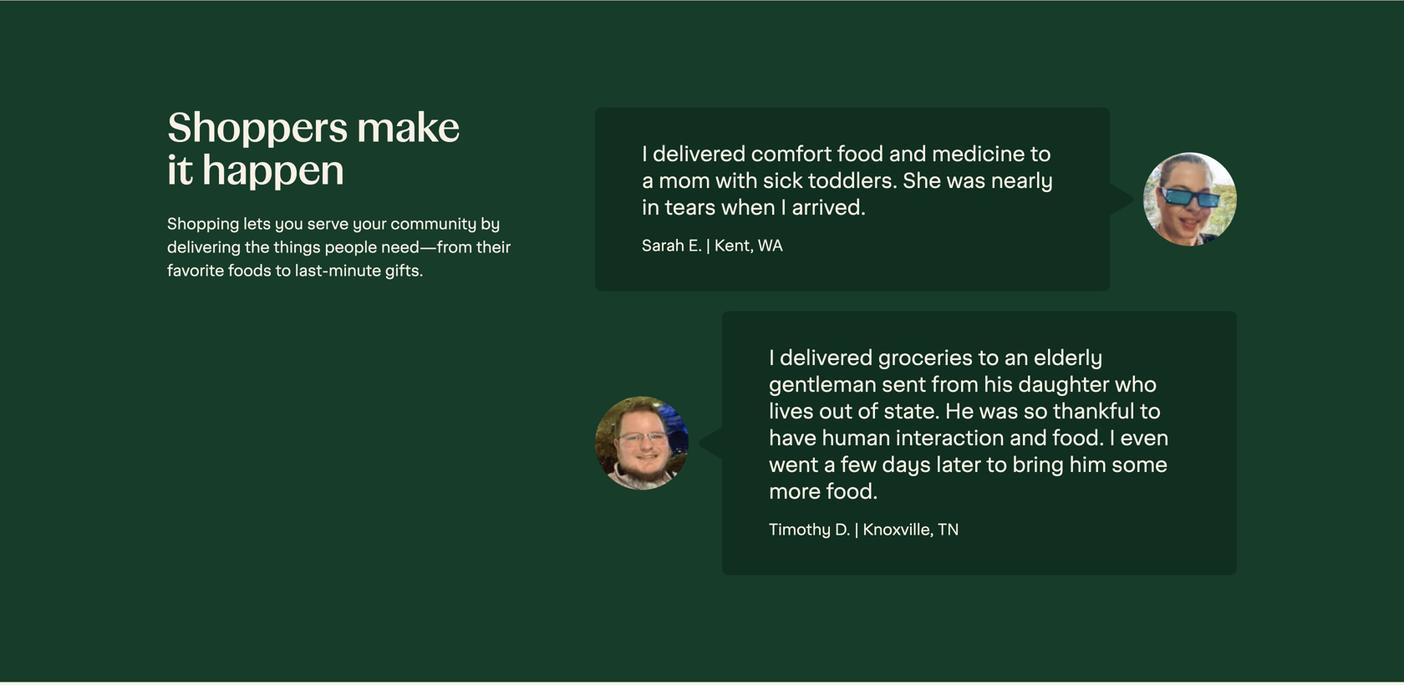 Task type: locate. For each thing, give the bounding box(es) containing it.
him
[[1069, 454, 1107, 476]]

nearly
[[991, 170, 1054, 192]]

he
[[945, 401, 974, 423]]

1 vertical spatial a
[[824, 454, 836, 476]]

his
[[984, 374, 1013, 396]]

when
[[721, 197, 776, 219]]

arrived.
[[792, 197, 866, 219]]

0 horizontal spatial and
[[889, 143, 927, 165]]

0 horizontal spatial |
[[706, 238, 711, 254]]

from
[[932, 374, 979, 396]]

| right d.
[[854, 522, 859, 538]]

people
[[325, 240, 377, 256]]

to
[[1030, 143, 1051, 165], [275, 263, 291, 279], [978, 347, 999, 369], [1140, 401, 1161, 423], [987, 454, 1007, 476]]

i up in
[[642, 143, 648, 165]]

and up she
[[889, 143, 927, 165]]

0 horizontal spatial a
[[642, 170, 654, 192]]

it
[[167, 151, 193, 192]]

was inside i delivered comfort food and medicine to a mom with sick toddlers. she was nearly in tears when i arrived.
[[947, 170, 986, 192]]

1 vertical spatial food.
[[826, 481, 878, 503]]

food. down few
[[826, 481, 878, 503]]

medicine
[[932, 143, 1025, 165]]

a inside i delivered groceries to an elderly gentleman sent from his daughter who lives out of state. he was so thankful to have human interaction and food. i even went a few days later to bring him some more food.
[[824, 454, 836, 476]]

shoppers
[[167, 109, 348, 149]]

she
[[903, 170, 942, 192]]

who
[[1115, 374, 1157, 396]]

foods
[[228, 263, 272, 279]]

wa
[[758, 238, 783, 254]]

tears
[[665, 197, 716, 219]]

delivered up gentleman
[[780, 347, 873, 369]]

to down things at the left of page
[[275, 263, 291, 279]]

1 horizontal spatial |
[[854, 522, 859, 538]]

mom
[[659, 170, 710, 192]]

gentleman
[[769, 374, 877, 396]]

0 vertical spatial was
[[947, 170, 986, 192]]

last-
[[295, 263, 329, 279]]

i left even
[[1110, 428, 1115, 449]]

1 horizontal spatial and
[[1010, 428, 1048, 449]]

kent,
[[714, 238, 754, 254]]

a
[[642, 170, 654, 192], [824, 454, 836, 476]]

a left few
[[824, 454, 836, 476]]

favorite
[[167, 263, 224, 279]]

was down the medicine
[[947, 170, 986, 192]]

i down sick
[[781, 197, 787, 219]]

i up lives
[[769, 347, 775, 369]]

food. up him
[[1053, 428, 1104, 449]]

shopping
[[167, 216, 240, 233]]

state.
[[884, 401, 940, 423]]

1 vertical spatial |
[[854, 522, 859, 538]]

daughter
[[1018, 374, 1110, 396]]

1 horizontal spatial delivered
[[780, 347, 873, 369]]

|
[[706, 238, 711, 254], [854, 522, 859, 538]]

i
[[642, 143, 648, 165], [781, 197, 787, 219], [769, 347, 775, 369], [1110, 428, 1115, 449]]

shopping lets you serve your community by delivering the things people need—from their favorite foods to last-minute gifts.
[[167, 216, 511, 279]]

human
[[822, 428, 891, 449]]

have
[[769, 428, 817, 449]]

0 vertical spatial and
[[889, 143, 927, 165]]

was
[[947, 170, 986, 192], [979, 401, 1019, 423]]

and down so
[[1010, 428, 1048, 449]]

delivered inside i delivered groceries to an elderly gentleman sent from his daughter who lives out of state. he was so thankful to have human interaction and food. i even went a few days later to bring him some more food.
[[780, 347, 873, 369]]

| right e.
[[706, 238, 711, 254]]

so
[[1024, 401, 1048, 423]]

1 vertical spatial was
[[979, 401, 1019, 423]]

food
[[837, 143, 884, 165]]

delivered inside i delivered comfort food and medicine to a mom with sick toddlers. she was nearly in tears when i arrived.
[[653, 143, 746, 165]]

few
[[841, 454, 877, 476]]

sarah e. | kent, wa image
[[1137, 146, 1244, 253]]

of
[[858, 401, 879, 423]]

0 vertical spatial delivered
[[653, 143, 746, 165]]

a up in
[[642, 170, 654, 192]]

sick
[[763, 170, 803, 192]]

was down his
[[979, 401, 1019, 423]]

food.
[[1053, 428, 1104, 449], [826, 481, 878, 503]]

bring
[[1013, 454, 1064, 476]]

1 horizontal spatial a
[[824, 454, 836, 476]]

and inside i delivered groceries to an elderly gentleman sent from his daughter who lives out of state. he was so thankful to have human interaction and food. i even went a few days later to bring him some more food.
[[1010, 428, 1048, 449]]

delivered
[[653, 143, 746, 165], [780, 347, 873, 369]]

delivered up mom
[[653, 143, 746, 165]]

0 vertical spatial food.
[[1053, 428, 1104, 449]]

0 horizontal spatial delivered
[[653, 143, 746, 165]]

0 vertical spatial |
[[706, 238, 711, 254]]

was inside i delivered groceries to an elderly gentleman sent from his daughter who lives out of state. he was so thankful to have human interaction and food. i even went a few days later to bring him some more food.
[[979, 401, 1019, 423]]

need—from
[[381, 240, 473, 256]]

0 vertical spatial a
[[642, 170, 654, 192]]

an
[[1004, 347, 1029, 369]]

to left an
[[978, 347, 999, 369]]

timothy d. | knoxville, tn image
[[588, 390, 695, 497]]

1 vertical spatial and
[[1010, 428, 1048, 449]]

and
[[889, 143, 927, 165], [1010, 428, 1048, 449]]

to up even
[[1140, 401, 1161, 423]]

knoxville,
[[863, 522, 934, 538]]

lets
[[243, 216, 271, 233]]

1 vertical spatial delivered
[[780, 347, 873, 369]]

e.
[[688, 238, 702, 254]]

0 horizontal spatial food.
[[826, 481, 878, 503]]

to inside i delivered comfort food and medicine to a mom with sick toddlers. she was nearly in tears when i arrived.
[[1030, 143, 1051, 165]]

to up "nearly"
[[1030, 143, 1051, 165]]



Task type: describe. For each thing, give the bounding box(es) containing it.
toddlers.
[[808, 170, 898, 192]]

timothy
[[769, 522, 831, 538]]

| for i delivered comfort food and medicine to a mom with sick toddlers. she was nearly in tears when i arrived.
[[706, 238, 711, 254]]

days
[[882, 454, 931, 476]]

make
[[357, 109, 460, 149]]

1 horizontal spatial food.
[[1053, 428, 1104, 449]]

d.
[[835, 522, 851, 538]]

timothy d. | knoxville, tn
[[769, 522, 959, 538]]

i delivered groceries to an elderly gentleman sent from his daughter who lives out of state. he was so thankful to have human interaction and food. i even went a few days later to bring him some more food.
[[769, 347, 1169, 503]]

thankful
[[1053, 401, 1135, 423]]

their
[[476, 240, 511, 256]]

you
[[275, 216, 303, 233]]

and inside i delivered comfort food and medicine to a mom with sick toddlers. she was nearly in tears when i arrived.
[[889, 143, 927, 165]]

delivered for groceries
[[780, 347, 873, 369]]

in
[[642, 197, 660, 219]]

sent
[[882, 374, 926, 396]]

to inside shopping lets you serve your community by delivering the things people need—from their favorite foods to last-minute gifts.
[[275, 263, 291, 279]]

interaction
[[896, 428, 1005, 449]]

i delivered comfort food and medicine to a mom with sick toddlers. she was nearly in tears when i arrived.
[[642, 143, 1054, 219]]

by
[[481, 216, 500, 233]]

sarah e. | kent, wa
[[642, 238, 783, 254]]

community
[[391, 216, 477, 233]]

with
[[716, 170, 758, 192]]

later
[[936, 454, 981, 476]]

your
[[353, 216, 387, 233]]

elderly
[[1034, 347, 1103, 369]]

minute
[[329, 263, 381, 279]]

more
[[769, 481, 821, 503]]

lives
[[769, 401, 814, 423]]

delivered for comfort
[[653, 143, 746, 165]]

serve
[[307, 216, 349, 233]]

out
[[819, 401, 853, 423]]

to right later
[[987, 454, 1007, 476]]

gifts.
[[385, 263, 423, 279]]

delivering
[[167, 240, 241, 256]]

shoppers make it happen
[[167, 109, 460, 192]]

tn
[[938, 522, 959, 538]]

some
[[1112, 454, 1168, 476]]

groceries
[[878, 347, 973, 369]]

even
[[1121, 428, 1169, 449]]

things
[[274, 240, 321, 256]]

the
[[245, 240, 270, 256]]

| for i delivered groceries to an elderly gentleman sent from his daughter who lives out of state. he was so thankful to have human interaction and food. i even went a few days later to bring him some more food.
[[854, 522, 859, 538]]

comfort
[[751, 143, 832, 165]]

went
[[769, 454, 819, 476]]

sarah
[[642, 238, 685, 254]]

happen
[[202, 151, 345, 192]]

a inside i delivered comfort food and medicine to a mom with sick toddlers. she was nearly in tears when i arrived.
[[642, 170, 654, 192]]



Task type: vqa. For each thing, say whether or not it's contained in the screenshot.
the topmost |
yes



